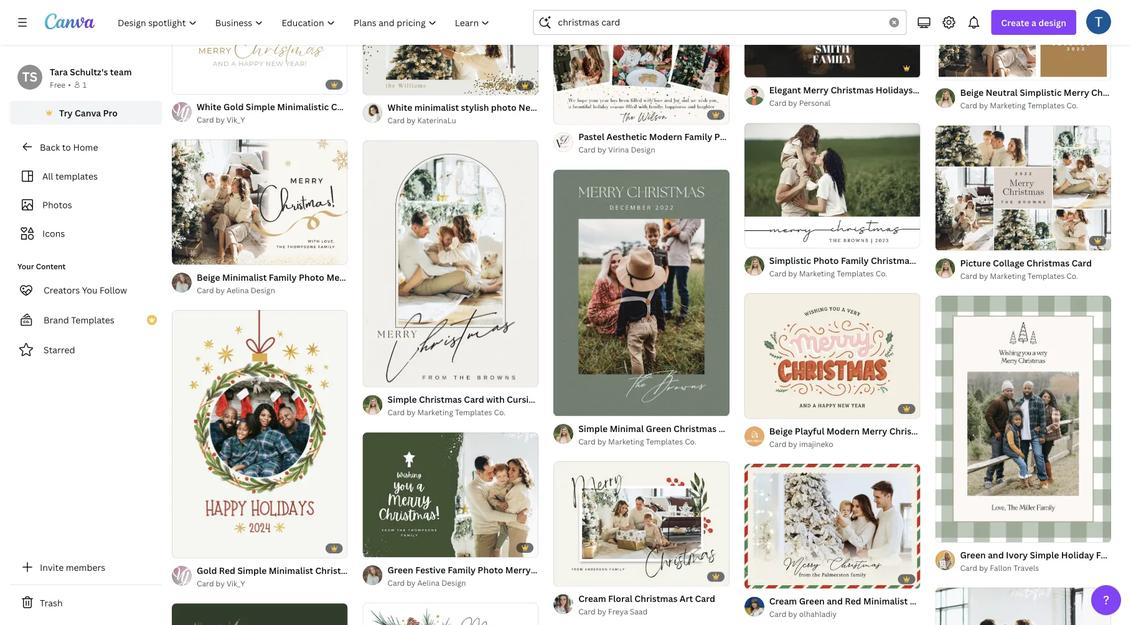 Task type: vqa. For each thing, say whether or not it's contained in the screenshot.
Vik_Y to the bottom
yes



Task type: describe. For each thing, give the bounding box(es) containing it.
green inside "simple minimal green christmas card with photo card by marketing templates co."
[[646, 423, 672, 435]]

your
[[17, 261, 34, 272]]

family inside green festive family photo merry christmas card card by aelina design
[[448, 564, 476, 576]]

top level navigation element
[[110, 10, 501, 35]]

christmas inside pastel aesthetic modern family photo christmas card card by virina design
[[743, 131, 786, 143]]

free •
[[50, 79, 71, 90]]

green inside green and ivory simple holiday family c card by fallon travels
[[961, 549, 987, 561]]

c
[[1127, 549, 1132, 561]]

try
[[59, 107, 73, 119]]

gold red simple minimalist christmas decoration photo frame holiday photo card image
[[172, 310, 348, 558]]

beige neutral simplistic merry christmas card image
[[936, 0, 1112, 80]]

creators
[[44, 284, 80, 296]]

simplistic photo family christmas with cursive card image
[[745, 123, 921, 248]]

family inside pastel aesthetic modern family photo christmas card card by virina design
[[685, 131, 713, 143]]

minimal
[[610, 423, 644, 435]]

templates
[[55, 170, 98, 182]]

photo inside green festive family photo merry christmas card card by aelina design
[[478, 564, 504, 576]]

card by marketing templates co. link for simplistic
[[961, 99, 1112, 112]]

with inside "simple minimal green christmas card with photo card by marketing templates co."
[[741, 423, 760, 435]]

co. inside picture collage christmas card card by marketing templates co.
[[1067, 271, 1079, 281]]

simplistic inside simplistic photo family christmas with cursive card card by marketing templates co.
[[770, 255, 812, 266]]

white gold simple minimalistic christmas tree photo frame collage merry christmas card image
[[172, 0, 348, 94]]

white
[[388, 102, 413, 114]]

back
[[40, 141, 60, 153]]

simplistic photo family christmas with cursive card link
[[770, 254, 991, 267]]

simple for simple christmas card with cursive
[[388, 394, 417, 405]]

green inside green festive family photo merry christmas card card by aelina design
[[388, 564, 414, 576]]

card by freya saad link
[[579, 606, 716, 618]]

red
[[846, 596, 862, 607]]

tara schultz's team
[[50, 66, 132, 78]]

white minimalist stylish photo new year christmas greeting card card by katerinalu
[[388, 102, 662, 126]]

simple minimal green christmas card with photo link
[[579, 422, 788, 435]]

card by vik_y link for gold red simple minimalist christmas decoration photo frame holiday photo card in the left of the page
[[197, 578, 348, 590]]

back to home
[[40, 141, 98, 153]]

templates inside beige neutral simplistic merry christmas card by marketing templates co.
[[1028, 100, 1066, 111]]

photos
[[42, 199, 72, 211]]

try canva pro button
[[10, 101, 162, 125]]

neutral
[[986, 87, 1018, 98]]

card by fallon travels link
[[961, 562, 1112, 574]]

by inside beige playful modern merry christmas greeting card card by imajineko
[[789, 439, 798, 449]]

fallon
[[991, 563, 1012, 573]]

green inside cream green and red minimalist family photo christmas card card by olhahladiy
[[800, 596, 825, 607]]

christmas inside beige minimalist family photo merry christmas card card by aelina design
[[354, 271, 397, 283]]

collage
[[994, 257, 1025, 269]]

canva
[[75, 107, 101, 119]]

with inside simplistic photo family christmas with cursive card card by marketing templates co.
[[917, 255, 935, 266]]

card by virina design link
[[579, 144, 730, 156]]

travels
[[1014, 563, 1040, 573]]

Search search field
[[558, 11, 882, 34]]

pastel aesthetic modern family photo christmas card card by virina design
[[579, 131, 808, 155]]

by inside green and ivory simple holiday family c card by fallon travels
[[980, 563, 989, 573]]

cream green and red minimalist family photo christmas card card by olhahladiy
[[770, 596, 1034, 619]]

invite members
[[40, 562, 105, 573]]

card by aelina design link for festive
[[388, 577, 539, 589]]

pastel
[[579, 131, 605, 143]]

co. inside beige neutral simplistic merry christmas card by marketing templates co.
[[1067, 100, 1079, 111]]

create
[[1002, 17, 1030, 28]]

card by vik_y link for "white gold simple minimalistic christmas tree photo frame collage merry christmas card"
[[197, 113, 348, 126]]

playful
[[795, 425, 825, 437]]

beige playful modern merry christmas greeting card link
[[770, 424, 994, 438]]

with inside simple christmas card with cursive card by marketing templates co.
[[487, 394, 505, 405]]

home
[[73, 141, 98, 153]]

christmas inside cream floral christmas art card card by freya saad
[[635, 593, 678, 605]]

christmas inside cream green and red minimalist family photo christmas card card by olhahladiy
[[968, 596, 1011, 607]]

all templates
[[42, 170, 98, 182]]

by inside pastel aesthetic modern family photo christmas card card by virina design
[[598, 144, 607, 155]]

card by aelina design link for minimalist
[[197, 284, 348, 296]]

personal
[[800, 98, 831, 108]]

photo inside simplistic photo family christmas with cursive card card by marketing templates co.
[[814, 255, 839, 266]]

year
[[540, 102, 558, 114]]

vik_y for "white gold simple minimalistic christmas tree photo frame collage merry christmas card" card by vik_y link
[[227, 114, 245, 125]]

create a design button
[[992, 10, 1077, 35]]

marketing inside "simple minimal green christmas card with photo card by marketing templates co."
[[609, 436, 645, 447]]

picture
[[961, 257, 992, 269]]

olhahladiy
[[800, 609, 837, 619]]

beige minimalist family photo merry christmas card card by aelina design
[[197, 271, 420, 295]]

you
[[82, 284, 98, 296]]

your content
[[17, 261, 66, 272]]

merry inside beige neutral simplistic merry christmas card by marketing templates co.
[[1065, 87, 1090, 98]]

brand templates
[[44, 314, 114, 326]]

white minimalist stylish photo new year christmas greeting card image
[[363, 0, 539, 95]]

design
[[1039, 17, 1067, 28]]

stylish
[[461, 102, 489, 114]]

green and ivory simple holiday family c link
[[961, 548, 1132, 562]]

cream floral christmas art card link
[[579, 592, 716, 606]]

photo
[[491, 102, 517, 114]]

photo inside cream green and red minimalist family photo christmas card card by olhahladiy
[[941, 596, 966, 607]]

icons link
[[17, 222, 154, 245]]

and inside cream green and red minimalist family photo christmas card card by olhahladiy
[[827, 596, 843, 607]]

christmas inside beige playful modern merry christmas greeting card card by imajineko
[[890, 425, 933, 437]]

card by marketing templates co. link for christmas
[[961, 270, 1093, 282]]

design for aesthetic
[[631, 144, 656, 155]]

card inside beige neutral simplistic merry christmas card by marketing templates co.
[[961, 100, 978, 111]]

starred
[[44, 344, 75, 356]]

card by marketing templates co. link for family
[[770, 267, 921, 280]]

tara schultz image
[[1087, 9, 1112, 34]]

marketing inside picture collage christmas card card by marketing templates co.
[[991, 271, 1027, 281]]

invite
[[40, 562, 64, 573]]

cream for cream floral christmas art card
[[579, 593, 607, 605]]

green and ivory simple holiday family christmas photo card image
[[936, 296, 1112, 543]]

greeting
[[606, 102, 641, 114]]

beige for beige playful modern merry christmas greeting card
[[770, 425, 793, 437]]

elegant merry christmas holidays 2023 happy new year family photo card image
[[745, 0, 921, 77]]

templates inside picture collage christmas card card by marketing templates co.
[[1028, 271, 1066, 281]]

templates inside simple christmas card with cursive card by marketing templates co.
[[455, 407, 493, 418]]

card by olhahladiy link
[[770, 608, 921, 621]]

ivory
[[1007, 549, 1029, 561]]

tara schultz's team image
[[17, 65, 42, 90]]

family inside cream green and red minimalist family photo christmas card card by olhahladiy
[[911, 596, 938, 607]]

simplistic inside beige neutral simplistic merry christmas card by marketing templates co.
[[1021, 87, 1062, 98]]

card by katerinalu link
[[388, 114, 539, 127]]

photo inside pastel aesthetic modern family photo christmas card card by virina design
[[715, 131, 741, 143]]

card by personal link
[[770, 97, 921, 109]]

by inside "simple minimal green christmas card with photo card by marketing templates co."
[[598, 436, 607, 447]]

trash link
[[10, 591, 162, 615]]

minimalist inside beige minimalist family photo merry christmas card card by aelina design
[[222, 271, 267, 283]]

cream for cream green and red minimalist family photo christmas card
[[770, 596, 798, 607]]

beige neutral simplistic merry christmas link
[[961, 86, 1132, 99]]

and inside green and ivory simple holiday family c card by fallon travels
[[989, 549, 1005, 561]]

templates inside simplistic photo family christmas with cursive card card by marketing templates co.
[[837, 268, 875, 279]]

card inside white minimalist stylish photo new year christmas greeting card card by katerinalu
[[388, 115, 405, 126]]

design for minimalist
[[251, 285, 275, 295]]

all
[[42, 170, 53, 182]]

simple minimal green christmas card with photo card by marketing templates co.
[[579, 423, 788, 447]]

marketing inside simple christmas card with cursive card by marketing templates co.
[[418, 407, 454, 418]]

members
[[66, 562, 105, 573]]

creators you follow
[[44, 284, 127, 296]]

art
[[680, 593, 693, 605]]

cream green and red minimalist family photo christmas card link
[[770, 595, 1034, 608]]

card by personal
[[770, 98, 831, 108]]

beige minimalist family photo merry christmas card image
[[172, 140, 348, 265]]

pastel aesthetic modern family photo christmas card image
[[554, 0, 730, 124]]

family inside beige minimalist family photo merry christmas card card by aelina design
[[269, 271, 297, 283]]

cursive inside simple christmas card with cursive card by marketing templates co.
[[507, 394, 539, 405]]

new
[[519, 102, 538, 114]]

by inside cream floral christmas art card card by freya saad
[[598, 607, 607, 617]]



Task type: locate. For each thing, give the bounding box(es) containing it.
card
[[770, 98, 787, 108], [961, 100, 978, 111], [197, 114, 214, 125], [388, 115, 405, 126], [788, 131, 808, 143], [579, 144, 596, 155], [971, 255, 991, 266], [1072, 257, 1093, 269], [770, 268, 787, 279], [961, 271, 978, 281], [399, 271, 420, 283], [197, 285, 214, 295], [464, 394, 485, 405], [388, 407, 405, 418], [719, 423, 739, 435], [974, 425, 994, 437], [579, 436, 596, 447], [770, 439, 787, 449], [961, 563, 978, 573], [578, 564, 599, 576], [388, 578, 405, 588], [197, 578, 214, 589], [696, 593, 716, 605], [1013, 596, 1034, 607], [579, 607, 596, 617], [770, 609, 787, 619]]

1 horizontal spatial cursive
[[937, 255, 969, 266]]

1 card by vik_y from the top
[[197, 114, 245, 125]]

design inside beige minimalist family photo merry christmas card card by aelina design
[[251, 285, 275, 295]]

saad
[[630, 607, 648, 617]]

beige minimalist family photo merry christmas card link
[[197, 270, 420, 284]]

2 card by vik_y link from the top
[[197, 578, 348, 590]]

co. down simplistic photo family christmas with cursive card link
[[876, 268, 888, 279]]

0 vertical spatial simplistic
[[1021, 87, 1062, 98]]

card by vik_y for "white gold simple minimalistic christmas tree photo frame collage merry christmas card"
[[197, 114, 245, 125]]

1 vertical spatial aelina
[[418, 578, 440, 588]]

card by vik_y link
[[197, 113, 348, 126], [197, 578, 348, 590]]

vik_y for card by vik_y link corresponding to gold red simple minimalist christmas decoration photo frame holiday photo card in the left of the page
[[227, 578, 245, 589]]

christmas inside "simple minimal green christmas card with photo card by marketing templates co."
[[674, 423, 717, 435]]

marketing
[[991, 100, 1027, 111], [800, 268, 836, 279], [991, 271, 1027, 281], [418, 407, 454, 418], [609, 436, 645, 447]]

2 horizontal spatial beige
[[961, 87, 984, 98]]

card by vik_y
[[197, 114, 245, 125], [197, 578, 245, 589]]

cream floral christmas art card image
[[554, 462, 730, 587]]

modern up card by imajineko link
[[827, 425, 860, 437]]

cream inside cream floral christmas art card card by freya saad
[[579, 593, 607, 605]]

photo inside beige minimalist family photo merry christmas card card by aelina design
[[299, 271, 325, 283]]

0 vertical spatial simple
[[388, 394, 417, 405]]

all templates link
[[17, 164, 154, 188]]

aelina for festive
[[418, 578, 440, 588]]

green festive family photo merry christmas card card by aelina design
[[388, 564, 599, 588]]

0 horizontal spatial aelina
[[227, 285, 249, 295]]

simple inside simple christmas card with cursive card by marketing templates co.
[[388, 394, 417, 405]]

a
[[1032, 17, 1037, 28]]

christmas inside green festive family photo merry christmas card card by aelina design
[[533, 564, 576, 576]]

1 card by vik_y link from the top
[[197, 113, 348, 126]]

and
[[989, 549, 1005, 561], [827, 596, 843, 607]]

design down beige minimalist family photo merry christmas card link
[[251, 285, 275, 295]]

green up olhahladiy
[[800, 596, 825, 607]]

design inside pastel aesthetic modern family photo christmas card card by virina design
[[631, 144, 656, 155]]

beige neutral simplistic merry christmas card by marketing templates co.
[[961, 87, 1132, 111]]

pro
[[103, 107, 118, 119]]

schultz's
[[70, 66, 108, 78]]

modern for aesthetic
[[650, 131, 683, 143]]

family inside green and ivory simple holiday family c card by fallon travels
[[1097, 549, 1125, 561]]

content
[[36, 261, 66, 272]]

by inside picture collage christmas card card by marketing templates co.
[[980, 271, 989, 281]]

floral
[[609, 593, 633, 605]]

co. down beige neutral simplistic merry christmas link
[[1067, 100, 1079, 111]]

beige playful modern merry christmas greeting card card by imajineko
[[770, 425, 994, 449]]

1 vik_y from the top
[[227, 114, 245, 125]]

tara schultz's team element
[[17, 65, 42, 90]]

0 vertical spatial minimalist
[[222, 271, 267, 283]]

1 vertical spatial modern
[[827, 425, 860, 437]]

cream floral christmas art card card by freya saad
[[579, 593, 716, 617]]

0 vertical spatial vik_y
[[227, 114, 245, 125]]

design down "aesthetic"
[[631, 144, 656, 155]]

to
[[62, 141, 71, 153]]

co. inside "simple minimal green christmas card with photo card by marketing templates co."
[[685, 436, 697, 447]]

green gold leaves family photo frame christmas card image
[[172, 604, 348, 625]]

christmas inside simplistic photo family christmas with cursive card card by marketing templates co.
[[872, 255, 915, 266]]

cream green and red minimalist family photo christmas card image
[[745, 464, 921, 589]]

templates down you
[[71, 314, 114, 326]]

0 horizontal spatial and
[[827, 596, 843, 607]]

2 vertical spatial beige
[[770, 425, 793, 437]]

modern inside pastel aesthetic modern family photo christmas card card by virina design
[[650, 131, 683, 143]]

modern for playful
[[827, 425, 860, 437]]

0 vertical spatial beige
[[961, 87, 984, 98]]

white and green minimalist photo frame merry christmas family greeting card image
[[363, 603, 539, 625]]

beige for beige neutral simplistic merry christmas
[[961, 87, 984, 98]]

1 vertical spatial design
[[251, 285, 275, 295]]

0 horizontal spatial card by aelina design link
[[197, 284, 348, 296]]

pastel aesthetic modern family photo christmas card link
[[579, 130, 808, 144]]

1 vertical spatial card by vik_y link
[[197, 578, 348, 590]]

0 vertical spatial card by vik_y
[[197, 114, 245, 125]]

templates down simple christmas card with cursive link
[[455, 407, 493, 418]]

icons
[[42, 228, 65, 240]]

holiday
[[1062, 549, 1095, 561]]

by inside cream green and red minimalist family photo christmas card card by olhahladiy
[[789, 609, 798, 619]]

christmas inside white minimalist stylish photo new year christmas greeting card card by katerinalu
[[560, 102, 603, 114]]

card by imajineko link
[[770, 438, 921, 450]]

simple christmas card with cursive link
[[388, 393, 539, 406]]

0 horizontal spatial simplistic
[[770, 255, 812, 266]]

1 horizontal spatial modern
[[827, 425, 860, 437]]

minimalist
[[415, 102, 459, 114]]

white minimalist stylish photo new year christmas greeting card link
[[388, 101, 662, 114]]

tara
[[50, 66, 68, 78]]

cream
[[579, 593, 607, 605], [770, 596, 798, 607]]

minimalist
[[222, 271, 267, 283], [864, 596, 909, 607]]

and up card by olhahladiy link
[[827, 596, 843, 607]]

imajineko
[[800, 439, 834, 449]]

0 horizontal spatial beige
[[197, 271, 220, 283]]

1 horizontal spatial beige
[[770, 425, 793, 437]]

beige for beige minimalist family photo merry christmas card
[[197, 271, 220, 283]]

katerinalu
[[418, 115, 457, 126]]

photo inside "simple minimal green christmas card with photo card by marketing templates co."
[[762, 423, 788, 435]]

back to home link
[[10, 135, 162, 159]]

green left "ivory"
[[961, 549, 987, 561]]

and up fallon
[[989, 549, 1005, 561]]

2 vertical spatial design
[[442, 578, 466, 588]]

christmas inside simple christmas card with cursive card by marketing templates co.
[[419, 394, 462, 405]]

greeting
[[935, 425, 972, 437]]

modern up card by virina design 'link'
[[650, 131, 683, 143]]

by inside white minimalist stylish photo new year christmas greeting card card by katerinalu
[[407, 115, 416, 126]]

0 vertical spatial design
[[631, 144, 656, 155]]

aelina for minimalist
[[227, 285, 249, 295]]

0 vertical spatial aelina
[[227, 285, 249, 295]]

0 horizontal spatial cream
[[579, 593, 607, 605]]

minimalist inside cream green and red minimalist family photo christmas card card by olhahladiy
[[864, 596, 909, 607]]

family
[[685, 131, 713, 143], [842, 255, 869, 266], [269, 271, 297, 283], [1097, 549, 1125, 561], [448, 564, 476, 576], [911, 596, 938, 607]]

2 horizontal spatial simple
[[1031, 549, 1060, 561]]

0 horizontal spatial simple
[[388, 394, 417, 405]]

simple inside green and ivory simple holiday family c card by fallon travels
[[1031, 549, 1060, 561]]

picture collage christmas card card by marketing templates co.
[[961, 257, 1093, 281]]

aelina inside green festive family photo merry christmas card card by aelina design
[[418, 578, 440, 588]]

2 vertical spatial with
[[741, 423, 760, 435]]

2 vik_y from the top
[[227, 578, 245, 589]]

green festive family photo merry christmas card link
[[388, 563, 599, 577]]

templates inside "simple minimal green christmas card with photo card by marketing templates co."
[[646, 436, 684, 447]]

aelina
[[227, 285, 249, 295], [418, 578, 440, 588]]

beige
[[961, 87, 984, 98], [197, 271, 220, 283], [770, 425, 793, 437]]

by
[[789, 98, 798, 108], [980, 100, 989, 111], [216, 114, 225, 125], [407, 115, 416, 126], [598, 144, 607, 155], [789, 268, 798, 279], [980, 271, 989, 281], [216, 285, 225, 295], [407, 407, 416, 418], [598, 436, 607, 447], [789, 439, 798, 449], [980, 563, 989, 573], [407, 578, 416, 588], [216, 578, 225, 589], [598, 607, 607, 617], [789, 609, 798, 619]]

marketing inside simplistic photo family christmas with cursive card card by marketing templates co.
[[800, 268, 836, 279]]

picture collage christmas card image
[[936, 125, 1112, 251]]

1 horizontal spatial simplistic
[[1021, 87, 1062, 98]]

photo
[[715, 131, 741, 143], [814, 255, 839, 266], [299, 271, 325, 283], [762, 423, 788, 435], [478, 564, 504, 576], [941, 596, 966, 607]]

green and ivory simple holiday family c card by fallon travels
[[961, 549, 1132, 573]]

by inside green festive family photo merry christmas card card by aelina design
[[407, 578, 416, 588]]

1 horizontal spatial minimalist
[[864, 596, 909, 607]]

invite members button
[[10, 555, 162, 580]]

0 vertical spatial card by vik_y link
[[197, 113, 348, 126]]

0 vertical spatial card by aelina design link
[[197, 284, 348, 296]]

card by vik_y for gold red simple minimalist christmas decoration photo frame holiday photo card in the left of the page
[[197, 578, 245, 589]]

brand
[[44, 314, 69, 326]]

templates
[[1028, 100, 1066, 111], [837, 268, 875, 279], [1028, 271, 1066, 281], [71, 314, 114, 326], [455, 407, 493, 418], [646, 436, 684, 447]]

by inside simple christmas card with cursive card by marketing templates co.
[[407, 407, 416, 418]]

by inside beige neutral simplistic merry christmas card by marketing templates co.
[[980, 100, 989, 111]]

card inside green and ivory simple holiday family c card by fallon travels
[[961, 563, 978, 573]]

simple inside "simple minimal green christmas card with photo card by marketing templates co."
[[579, 423, 608, 435]]

2 vertical spatial simple
[[1031, 549, 1060, 561]]

1 vertical spatial with
[[487, 394, 505, 405]]

None search field
[[533, 10, 907, 35]]

1
[[83, 79, 87, 90]]

1 vertical spatial minimalist
[[864, 596, 909, 607]]

by inside simplistic photo family christmas with cursive card card by marketing templates co.
[[789, 268, 798, 279]]

by inside card by personal link
[[789, 98, 798, 108]]

merry inside beige playful modern merry christmas greeting card card by imajineko
[[862, 425, 888, 437]]

1 vertical spatial card by aelina design link
[[388, 577, 539, 589]]

brand templates link
[[10, 308, 162, 333]]

free
[[50, 79, 66, 90]]

simple for simple minimal green christmas card with photo
[[579, 423, 608, 435]]

merry inside green festive family photo merry christmas card card by aelina design
[[506, 564, 531, 576]]

festive
[[416, 564, 446, 576]]

design for festive
[[442, 578, 466, 588]]

1 vertical spatial simple
[[579, 423, 608, 435]]

co. down simple christmas card with cursive link
[[494, 407, 506, 418]]

freya
[[609, 607, 628, 617]]

beige inside beige minimalist family photo merry christmas card card by aelina design
[[197, 271, 220, 283]]

co. inside simplistic photo family christmas with cursive card card by marketing templates co.
[[876, 268, 888, 279]]

co. inside simple christmas card with cursive card by marketing templates co.
[[494, 407, 506, 418]]

family inside simplistic photo family christmas with cursive card card by marketing templates co.
[[842, 255, 869, 266]]

0 horizontal spatial minimalist
[[222, 271, 267, 283]]

aelina inside beige minimalist family photo merry christmas card card by aelina design
[[227, 285, 249, 295]]

1 horizontal spatial design
[[442, 578, 466, 588]]

christmas inside picture collage christmas card card by marketing templates co.
[[1027, 257, 1070, 269]]

marketing inside beige neutral simplistic merry christmas card by marketing templates co.
[[991, 100, 1027, 111]]

with
[[917, 255, 935, 266], [487, 394, 505, 405], [741, 423, 760, 435]]

aesthetic
[[607, 131, 647, 143]]

design down festive
[[442, 578, 466, 588]]

cursive
[[937, 255, 969, 266], [507, 394, 539, 405]]

merry
[[1065, 87, 1090, 98], [327, 271, 352, 283], [862, 425, 888, 437], [506, 564, 531, 576]]

1 vertical spatial and
[[827, 596, 843, 607]]

1 horizontal spatial with
[[741, 423, 760, 435]]

templates down "picture collage christmas card" link at the right top of page
[[1028, 271, 1066, 281]]

0 horizontal spatial with
[[487, 394, 505, 405]]

1 vertical spatial simplistic
[[770, 255, 812, 266]]

virina
[[609, 144, 629, 155]]

2 horizontal spatial with
[[917, 255, 935, 266]]

1 horizontal spatial simple
[[579, 423, 608, 435]]

cream inside cream green and red minimalist family photo christmas card card by olhahladiy
[[770, 596, 798, 607]]

starred link
[[10, 338, 162, 363]]

templates down beige neutral simplistic merry christmas link
[[1028, 100, 1066, 111]]

simplistic photo family christmas with cursive card card by marketing templates co.
[[770, 255, 991, 279]]

by inside beige minimalist family photo merry christmas card card by aelina design
[[216, 285, 225, 295]]

templates down simplistic photo family christmas with cursive card link
[[837, 268, 875, 279]]

card by marketing templates co. link for green
[[579, 435, 730, 448]]

card by aelina design link
[[197, 284, 348, 296], [388, 577, 539, 589]]

0 vertical spatial cursive
[[937, 255, 969, 266]]

modern inside beige playful modern merry christmas greeting card card by imajineko
[[827, 425, 860, 437]]

simple christmas card with cursive image
[[363, 140, 539, 387]]

design inside green festive family photo merry christmas card card by aelina design
[[442, 578, 466, 588]]

1 horizontal spatial and
[[989, 549, 1005, 561]]

templates down simple minimal green christmas card with photo "link"
[[646, 436, 684, 447]]

card by marketing templates co. link for card
[[388, 406, 539, 419]]

green right minimal
[[646, 423, 672, 435]]

green
[[646, 423, 672, 435], [961, 549, 987, 561], [388, 564, 414, 576], [800, 596, 825, 607]]

creators you follow link
[[10, 278, 162, 303]]

2 card by vik_y from the top
[[197, 578, 245, 589]]

merry inside beige minimalist family photo merry christmas card card by aelina design
[[327, 271, 352, 283]]

beige inside beige neutral simplistic merry christmas card by marketing templates co.
[[961, 87, 984, 98]]

1 vertical spatial vik_y
[[227, 578, 245, 589]]

follow
[[100, 284, 127, 296]]

cursive inside simplistic photo family christmas with cursive card card by marketing templates co.
[[937, 255, 969, 266]]

0 horizontal spatial design
[[251, 285, 275, 295]]

0 horizontal spatial cursive
[[507, 394, 539, 405]]

0 vertical spatial and
[[989, 549, 1005, 561]]

1 horizontal spatial card by aelina design link
[[388, 577, 539, 589]]

green festive family photo merry christmas card image
[[363, 433, 539, 558]]

co. down simple minimal green christmas card with photo "link"
[[685, 436, 697, 447]]

team
[[110, 66, 132, 78]]

0 vertical spatial with
[[917, 255, 935, 266]]

beige inside beige playful modern merry christmas greeting card card by imajineko
[[770, 425, 793, 437]]

beige playful modern merry christmas greeting card image
[[745, 294, 921, 419]]

simple minimal green christmas card with photo image
[[554, 170, 730, 416]]

trash
[[40, 597, 63, 609]]

co.
[[1067, 100, 1079, 111], [876, 268, 888, 279], [1067, 271, 1079, 281], [494, 407, 506, 418], [685, 436, 697, 447]]

modern
[[650, 131, 683, 143], [827, 425, 860, 437]]

1 vertical spatial beige
[[197, 271, 220, 283]]

1 vertical spatial cursive
[[507, 394, 539, 405]]

co. down "picture collage christmas card" link at the right top of page
[[1067, 271, 1079, 281]]

card
[[643, 102, 662, 114]]

1 vertical spatial card by vik_y
[[197, 578, 245, 589]]

simple christmas card with cursive card by marketing templates co.
[[388, 394, 539, 418]]

green left festive
[[388, 564, 414, 576]]

simplistic
[[1021, 87, 1062, 98], [770, 255, 812, 266]]

0 horizontal spatial modern
[[650, 131, 683, 143]]

design
[[631, 144, 656, 155], [251, 285, 275, 295], [442, 578, 466, 588]]

0 vertical spatial modern
[[650, 131, 683, 143]]

2 horizontal spatial design
[[631, 144, 656, 155]]

1 horizontal spatial aelina
[[418, 578, 440, 588]]

1 horizontal spatial cream
[[770, 596, 798, 607]]

christmas inside beige neutral simplistic merry christmas card by marketing templates co.
[[1092, 87, 1132, 98]]



